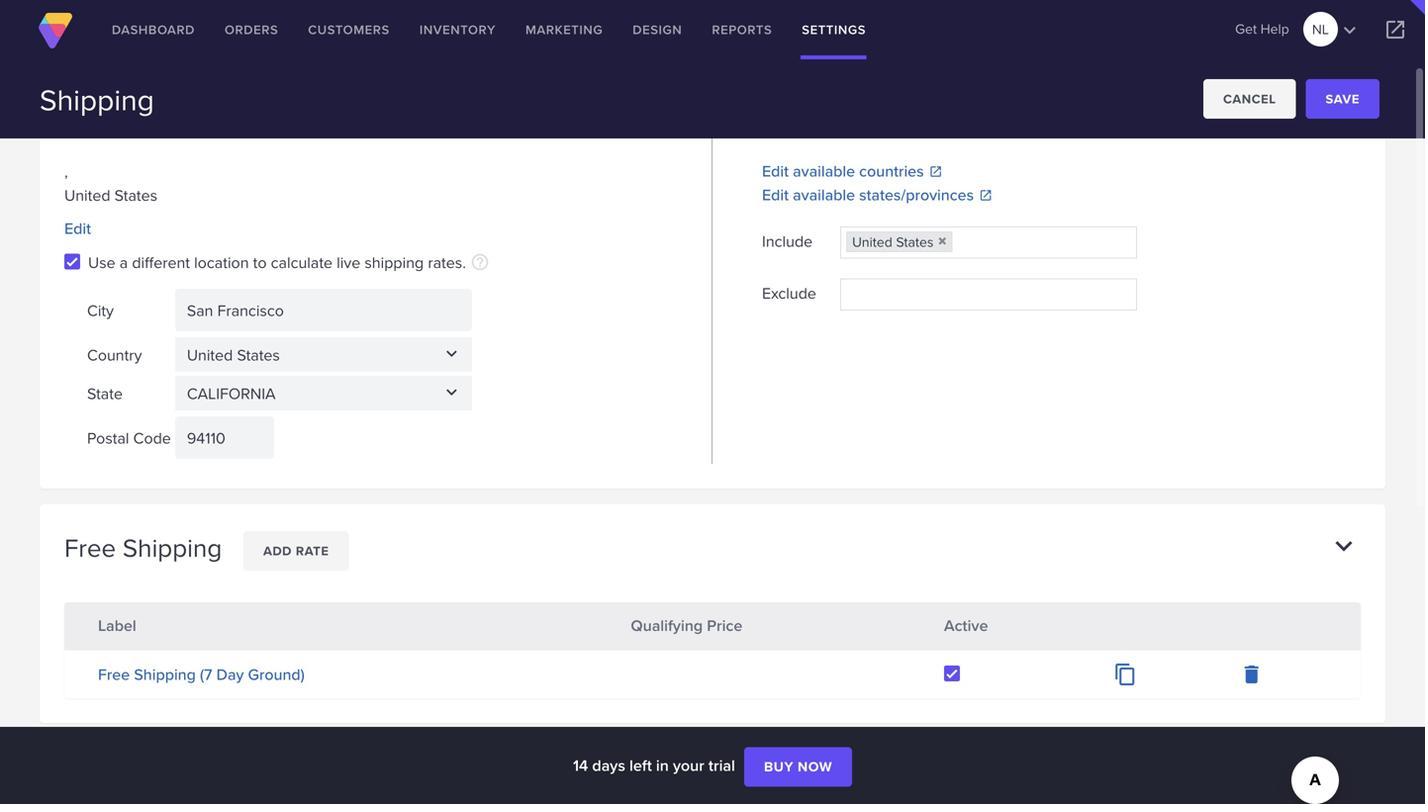 Task type: locate. For each thing, give the bounding box(es) containing it.
help_outline
[[245, 116, 265, 136], [917, 116, 937, 136], [470, 253, 490, 272]]

0 horizontal spatial ship
[[64, 108, 105, 138]]

free for free shipping (7 day ground)
[[98, 663, 130, 686]]

buy
[[764, 757, 794, 778]]

0 vertical spatial expand_more
[[1328, 530, 1361, 564]]

1 vertical spatial 
[[441, 382, 462, 403]]

ship left from
[[64, 108, 105, 138]]

states down states/provinces
[[896, 232, 934, 252]]

location
[[194, 251, 249, 274]]

country
[[87, 344, 142, 366]]

states/provinces
[[859, 183, 974, 207]]

2  from the top
[[441, 382, 462, 403]]

you
[[135, 23, 160, 46], [605, 23, 630, 46]]

1 expand_more from the top
[[1328, 530, 1361, 564]]

2 ship from the left
[[762, 108, 803, 138]]

 link
[[1366, 0, 1426, 59]]

ship to location help_outline
[[762, 108, 937, 138]]

shipping left methods
[[476, 23, 536, 46]]

14 days left in your trial
[[573, 754, 740, 778]]

0 vertical spatial shipping
[[40, 78, 154, 121]]

shipping up label
[[123, 530, 222, 567]]

1 horizontal spatial you
[[605, 23, 630, 46]]

shipping
[[476, 23, 536, 46], [365, 251, 424, 274]]

1 vertical spatial free
[[98, 663, 130, 686]]

postal code
[[87, 427, 171, 450]]

label
[[98, 614, 136, 637]]

help_outline right "rates."
[[470, 253, 490, 272]]

help_outline inside ship to location help_outline
[[917, 116, 937, 136]]

your
[[673, 754, 705, 778]]

add rate
[[263, 542, 329, 561]]

you left want
[[135, 23, 160, 46]]

2 horizontal spatial help_outline
[[917, 116, 937, 136]]

a
[[120, 251, 128, 274]]

1 horizontal spatial shipping
[[476, 23, 536, 46]]

2 location from the left
[[835, 108, 912, 138]]

1 vertical spatial shipping
[[365, 251, 424, 274]]

free shipping
[[64, 530, 229, 567]]

edit link
[[64, 217, 91, 241]]

qualifying
[[631, 614, 703, 637]]

help_outline for ship from location
[[245, 116, 265, 136]]

,
[[64, 160, 68, 183]]

united
[[64, 184, 110, 207], [853, 232, 893, 252]]

shipping left (7
[[134, 663, 196, 686]]

1 horizontal spatial and
[[446, 23, 472, 46]]

ship
[[220, 23, 248, 46]]

trial
[[709, 754, 735, 778]]

marketing
[[526, 20, 603, 39]]

2 expand_more from the top
[[1328, 764, 1361, 798]]

0 vertical spatial available
[[793, 160, 855, 183]]

get help
[[1236, 19, 1290, 39]]

ship left to
[[762, 108, 803, 138]]

ground)
[[248, 663, 305, 686]]

0 horizontal spatial united
[[64, 184, 110, 207]]

and right carriers
[[446, 23, 472, 46]]

2 vertical spatial shipping
[[134, 663, 196, 686]]

states up a
[[114, 184, 157, 207]]

1 location from the left
[[162, 108, 240, 138]]

1 available from the top
[[793, 160, 855, 183]]


[[441, 344, 462, 365], [441, 382, 462, 403]]

0 vertical spatial united
[[64, 184, 110, 207]]

select
[[300, 23, 342, 46]]

1 horizontal spatial help_outline
[[470, 253, 490, 272]]

1 horizontal spatial location
[[835, 108, 912, 138]]

qualifying price
[[631, 614, 743, 637]]

us
[[67, 23, 83, 46]]

united states
[[853, 232, 934, 252]]

free
[[64, 530, 116, 567], [98, 663, 130, 686]]

different
[[132, 251, 190, 274]]

1 ship from the left
[[64, 108, 105, 138]]

0 vertical spatial edit
[[762, 160, 789, 183]]

1 you from the left
[[135, 23, 160, 46]]

help_outline up countries
[[917, 116, 937, 136]]

free down label
[[98, 663, 130, 686]]

carriers
[[390, 23, 442, 46]]

design
[[633, 20, 682, 39]]

ship from location help_outline
[[64, 108, 265, 138]]

1 horizontal spatial united
[[853, 232, 893, 252]]

0 horizontal spatial you
[[135, 23, 160, 46]]

help
[[1261, 19, 1290, 39]]

reports
[[712, 20, 772, 39]]

help_outline inside ship from location help_outline
[[245, 116, 265, 136]]

to
[[202, 23, 215, 46], [252, 23, 266, 46], [253, 251, 267, 274]]

available
[[793, 160, 855, 183], [793, 183, 855, 207]]

dashboard
[[112, 20, 195, 39]]

0 horizontal spatial help_outline
[[245, 116, 265, 136]]

save
[[1326, 90, 1360, 108]]

0 horizontal spatial shipping
[[365, 251, 424, 274]]

orders
[[225, 20, 278, 39]]

1 horizontal spatial states
[[896, 232, 934, 252]]

shipping
[[40, 78, 154, 121], [123, 530, 222, 567], [134, 663, 196, 686]]

shipping right the live on the top left of page
[[365, 251, 424, 274]]

available down to
[[793, 160, 855, 183]]

0 horizontal spatial states
[[114, 184, 157, 207]]

shipping down where
[[40, 78, 154, 121]]

available up 'include'
[[793, 183, 855, 207]]

united down ,
[[64, 184, 110, 207]]

states
[[114, 184, 157, 207], [896, 232, 934, 252]]

location up countries
[[835, 108, 912, 138]]

ship
[[64, 108, 105, 138], [762, 108, 803, 138]]

edit available states/provinces link
[[762, 183, 1361, 207]]

include
[[762, 229, 813, 252]]

united down edit available countries edit available states/provinces on the right top of page
[[853, 232, 893, 252]]

(7
[[200, 663, 212, 686]]

location right from
[[162, 108, 240, 138]]

settings
[[802, 20, 866, 39]]

 for state
[[441, 382, 462, 403]]

1 horizontal spatial ship
[[762, 108, 803, 138]]

dashboard link
[[97, 0, 210, 59]]

expand_more
[[1328, 530, 1361, 564], [1328, 764, 1361, 798]]

0 vertical spatial free
[[64, 530, 116, 567]]

2 vertical spatial edit
[[64, 217, 91, 240]]

0 vertical spatial states
[[114, 184, 157, 207]]

1 vertical spatial united
[[853, 232, 893, 252]]

2 and from the left
[[446, 23, 472, 46]]

tell
[[40, 23, 63, 46]]

you left will
[[605, 23, 630, 46]]

1  from the top
[[441, 344, 462, 365]]

1 vertical spatial states
[[896, 232, 934, 252]]

and
[[270, 23, 296, 46], [446, 23, 472, 46]]

free up label
[[64, 530, 116, 567]]

location
[[162, 108, 240, 138], [835, 108, 912, 138]]

0 horizontal spatial location
[[162, 108, 240, 138]]

and left select
[[270, 23, 296, 46]]

1 vertical spatial available
[[793, 183, 855, 207]]

which
[[346, 23, 386, 46]]

help_outline down "ship"
[[245, 116, 265, 136]]

location for from
[[162, 108, 240, 138]]

2 available from the top
[[793, 183, 855, 207]]

None text field
[[175, 338, 472, 372], [175, 376, 472, 411], [175, 338, 472, 372], [175, 376, 472, 411]]

1 vertical spatial expand_more
[[1328, 764, 1361, 798]]

0 horizontal spatial and
[[270, 23, 296, 46]]

1 vertical spatial shipping
[[123, 530, 222, 567]]

edit for edit
[[64, 217, 91, 240]]

cancel link
[[1204, 79, 1296, 119]]

0 vertical spatial 
[[441, 344, 462, 365]]

buy now
[[764, 757, 833, 778]]

shipping for free shipping
[[123, 530, 222, 567]]

from
[[110, 108, 157, 138]]



Task type: vqa. For each thing, say whether or not it's contained in the screenshot.
* within * country help_outline
no



Task type: describe. For each thing, give the bounding box(es) containing it.
buy now link
[[744, 748, 852, 788]]

inventory
[[420, 20, 496, 39]]

free shipping (7 day ground) link
[[98, 663, 305, 686]]

2 you from the left
[[605, 23, 630, 46]]

cancel
[[1224, 90, 1277, 108]]

day
[[216, 663, 244, 686]]

days
[[592, 754, 626, 778]]

customers
[[308, 20, 390, 39]]

rate
[[296, 542, 329, 561]]

exclude
[[762, 281, 817, 304]]

will
[[634, 23, 657, 46]]

where
[[87, 23, 131, 46]]

nl 
[[1313, 18, 1362, 42]]

Postal Code text field
[[175, 417, 274, 460]]

0 vertical spatial shipping
[[476, 23, 536, 46]]

postal
[[87, 427, 129, 450]]

save link
[[1306, 79, 1380, 119]]

to right "ship"
[[252, 23, 266, 46]]

content_copy link
[[1114, 663, 1138, 693]]

methods
[[540, 23, 600, 46]]

free for free shipping
[[64, 530, 116, 567]]

united inside , united states
[[64, 184, 110, 207]]

live
[[337, 251, 361, 274]]

city
[[87, 299, 114, 322]]

countries
[[859, 160, 924, 183]]

code
[[133, 427, 171, 450]]

get
[[1236, 19, 1257, 39]]

states inside , united states
[[114, 184, 157, 207]]

, united states
[[64, 160, 157, 207]]

delete
[[1240, 663, 1264, 687]]

help_outline for ship to location
[[917, 116, 937, 136]]

delete link
[[1240, 663, 1264, 693]]

1 and from the left
[[270, 23, 296, 46]]

state
[[87, 382, 123, 405]]

use a different location to calculate live shipping rates.
[[88, 251, 466, 274]]

edit available countries edit available states/provinces
[[762, 160, 974, 207]]


[[1338, 18, 1362, 42]]

add rate link
[[244, 532, 349, 571]]

in
[[656, 754, 669, 778]]

use
[[88, 251, 115, 274]]

add
[[263, 542, 292, 561]]

free shipping (7 day ground)
[[98, 663, 305, 686]]

to left "ship"
[[202, 23, 215, 46]]

nl
[[1313, 19, 1329, 39]]

1 vertical spatial edit
[[762, 183, 789, 207]]


[[1384, 18, 1408, 42]]

shipping for free shipping (7 day ground)
[[134, 663, 196, 686]]

content_copy
[[1114, 663, 1138, 687]]

calculate
[[271, 251, 333, 274]]

edit available countries link
[[762, 160, 1361, 183]]

price
[[707, 614, 743, 637]]

ship for ship to location
[[762, 108, 803, 138]]

ship for ship from location
[[64, 108, 105, 138]]

location for to
[[835, 108, 912, 138]]

rates.
[[428, 251, 466, 274]]

tell us where you want to ship to and select which carriers and shipping methods you will use.
[[40, 23, 689, 46]]

City text field
[[175, 289, 472, 332]]

active
[[944, 614, 989, 637]]

want
[[164, 23, 198, 46]]

14
[[573, 754, 588, 778]]

now
[[798, 757, 833, 778]]

 for country
[[441, 344, 462, 365]]

left
[[630, 754, 652, 778]]

to right location
[[253, 251, 267, 274]]

use.
[[661, 23, 689, 46]]

edit for edit available countries edit available states/provinces
[[762, 160, 789, 183]]

to
[[808, 108, 829, 138]]



